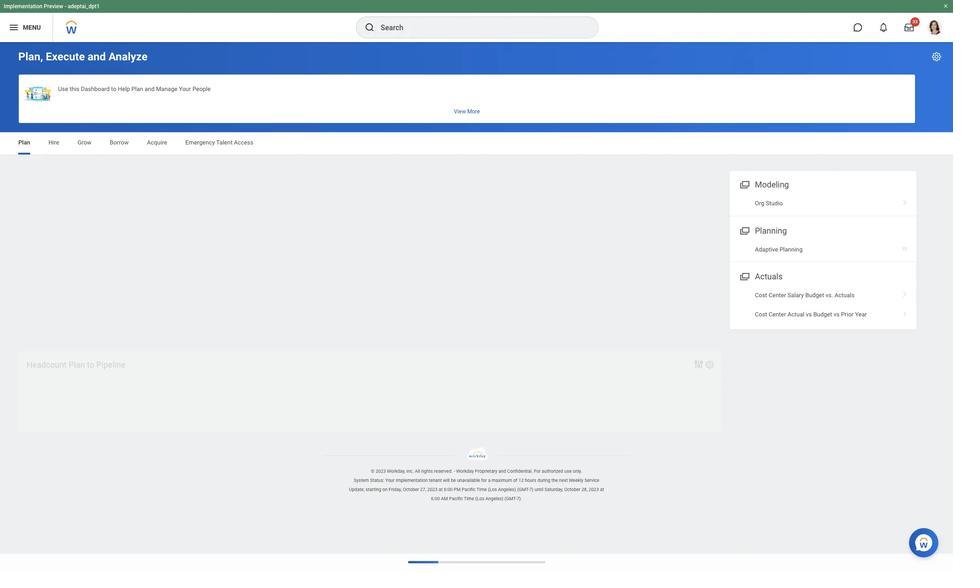 Task type: locate. For each thing, give the bounding box(es) containing it.
tab list containing plan
[[9, 133, 944, 155]]

plan inside tab list
[[18, 139, 30, 146]]

1 chevron right image from the top
[[900, 197, 912, 206]]

0 vertical spatial plan
[[132, 86, 143, 92]]

0 vertical spatial implementation
[[4, 3, 42, 10]]

1 vertical spatial cost
[[755, 311, 768, 318]]

6:00
[[444, 488, 453, 493], [431, 497, 440, 502]]

use
[[58, 86, 68, 92]]

at right "28,"
[[600, 488, 604, 493]]

configure this page image
[[932, 51, 943, 62]]

0 vertical spatial angeles)
[[498, 488, 516, 493]]

cost left actual
[[755, 311, 768, 318]]

adaptive planning
[[755, 246, 803, 253]]

angeles)
[[498, 488, 516, 493], [486, 497, 504, 502]]

tab list inside plan, execute and analyze "main content"
[[9, 133, 944, 155]]

list
[[730, 286, 917, 324]]

2 horizontal spatial and
[[499, 469, 506, 474]]

pm
[[454, 488, 461, 493]]

org studio link
[[730, 194, 917, 213]]

menu group image
[[738, 178, 751, 190], [738, 224, 751, 236]]

(los down for
[[476, 497, 485, 502]]

1 horizontal spatial plan
[[132, 86, 143, 92]]

footer
[[0, 448, 954, 504]]

manage
[[156, 86, 178, 92]]

2023 right "28,"
[[589, 488, 599, 493]]

cost for cost center actual vs budget vs prior year
[[755, 311, 768, 318]]

service
[[585, 478, 600, 483]]

1 horizontal spatial at
[[600, 488, 604, 493]]

planning up adaptive
[[755, 226, 787, 236]]

0 horizontal spatial at
[[439, 488, 443, 493]]

cost center salary budget vs. actuals
[[755, 292, 855, 299]]

vs
[[806, 311, 812, 318], [834, 311, 840, 318]]

and
[[88, 50, 106, 63], [145, 86, 155, 92], [499, 469, 506, 474]]

grow
[[78, 139, 91, 146]]

center inside cost center salary budget vs. actuals link
[[769, 292, 787, 299]]

inbox large image
[[905, 23, 914, 32]]

1 vs from the left
[[806, 311, 812, 318]]

0 vertical spatial and
[[88, 50, 106, 63]]

0 vertical spatial (gmt-
[[518, 488, 530, 493]]

2 cost from the top
[[755, 311, 768, 318]]

0 vertical spatial time
[[477, 488, 487, 493]]

justify image
[[8, 22, 19, 33]]

year
[[856, 311, 867, 318]]

0 vertical spatial menu group image
[[738, 178, 751, 190]]

2 chevron right image from the top
[[900, 289, 912, 298]]

0 vertical spatial chevron right image
[[900, 197, 912, 206]]

implementation up menu dropdown button
[[4, 3, 42, 10]]

2023 right ©
[[376, 469, 386, 474]]

center
[[769, 292, 787, 299], [769, 311, 787, 318]]

time down for
[[477, 488, 487, 493]]

and up "maximum"
[[499, 469, 506, 474]]

cost left salary
[[755, 292, 768, 299]]

(gmt- down of
[[505, 497, 517, 502]]

(gmt- down 12
[[518, 488, 530, 493]]

ext link image
[[902, 243, 912, 252]]

(los
[[488, 488, 497, 493], [476, 497, 485, 502]]

(gmt-
[[518, 488, 530, 493], [505, 497, 517, 502]]

time down unavailable
[[464, 497, 474, 502]]

0 horizontal spatial implementation
[[4, 3, 42, 10]]

planning
[[755, 226, 787, 236], [780, 246, 803, 253]]

all
[[415, 469, 420, 474]]

people
[[193, 86, 211, 92]]

at up am
[[439, 488, 443, 493]]

6:00 left pm
[[444, 488, 453, 493]]

implementation down inc.
[[396, 478, 428, 483]]

0 horizontal spatial vs
[[806, 311, 812, 318]]

0 horizontal spatial 6:00
[[431, 497, 440, 502]]

list inside plan, execute and analyze "main content"
[[730, 286, 917, 324]]

1 horizontal spatial and
[[145, 86, 155, 92]]

0 vertical spatial actuals
[[755, 272, 783, 282]]

tab list
[[9, 133, 944, 155]]

use
[[565, 469, 572, 474]]

0 horizontal spatial plan
[[18, 139, 30, 146]]

list containing cost center salary budget vs. actuals
[[730, 286, 917, 324]]

menu group image for planning
[[738, 224, 751, 236]]

1 vertical spatial actuals
[[835, 292, 855, 299]]

rights
[[422, 469, 433, 474]]

proprietary
[[475, 469, 498, 474]]

vs left the prior
[[834, 311, 840, 318]]

budget
[[806, 292, 825, 299], [814, 311, 833, 318]]

am
[[441, 497, 448, 502]]

planning right adaptive
[[780, 246, 803, 253]]

to
[[111, 86, 116, 92]]

2023 right 27,
[[428, 488, 438, 493]]

1 horizontal spatial actuals
[[835, 292, 855, 299]]

2 center from the top
[[769, 311, 787, 318]]

use this dashboard to help plan and manage your people button
[[19, 75, 916, 123]]

menu
[[23, 24, 41, 31]]

chevron right image inside org studio 'link'
[[900, 197, 912, 206]]

1 horizontal spatial -
[[454, 469, 455, 474]]

1 vertical spatial center
[[769, 311, 787, 318]]

search image
[[364, 22, 375, 33]]

2 vertical spatial and
[[499, 469, 506, 474]]

cost center actual vs budget vs prior year
[[755, 311, 867, 318]]

center left actual
[[769, 311, 787, 318]]

pacific
[[462, 488, 476, 493], [449, 497, 463, 502]]

actuals right menu group icon
[[755, 272, 783, 282]]

2 vs from the left
[[834, 311, 840, 318]]

1 vertical spatial planning
[[780, 246, 803, 253]]

angeles) down a
[[486, 497, 504, 502]]

vs.
[[826, 292, 834, 299]]

your left the people
[[179, 86, 191, 92]]

1 horizontal spatial implementation
[[396, 478, 428, 483]]

angeles) down "maximum"
[[498, 488, 516, 493]]

and left 'analyze'
[[88, 50, 106, 63]]

1 horizontal spatial your
[[386, 478, 395, 483]]

implementation
[[4, 3, 42, 10], [396, 478, 428, 483]]

plan
[[132, 86, 143, 92], [18, 139, 30, 146]]

0 horizontal spatial actuals
[[755, 272, 783, 282]]

0 horizontal spatial october
[[403, 488, 419, 493]]

actuals right vs.
[[835, 292, 855, 299]]

0 horizontal spatial (los
[[476, 497, 485, 502]]

1 horizontal spatial time
[[477, 488, 487, 493]]

1 vertical spatial -
[[454, 469, 455, 474]]

1 vertical spatial budget
[[814, 311, 833, 318]]

your inside © 2023 workday, inc. all rights reserved. - workday proprietary and confidential. for authorized use only. system status: your implementation tenant will be unavailable for a maximum of 12 hours during the next weekly service update; starting on friday, october 27, 2023 at 6:00 pm pacific time (los angeles) (gmt-7) until saturday, october 28, 2023 at 6:00 am pacific time (los angeles) (gmt-7).
[[386, 478, 395, 483]]

0 vertical spatial your
[[179, 86, 191, 92]]

salary
[[788, 292, 804, 299]]

vs right actual
[[806, 311, 812, 318]]

1 vertical spatial menu group image
[[738, 224, 751, 236]]

2 october from the left
[[565, 488, 581, 493]]

be
[[451, 478, 456, 483]]

menu banner
[[0, 0, 954, 42]]

1 vertical spatial angeles)
[[486, 497, 504, 502]]

1 vertical spatial implementation
[[396, 478, 428, 483]]

cost center actual vs budget vs prior year link
[[730, 305, 917, 324]]

(los down a
[[488, 488, 497, 493]]

0 horizontal spatial (gmt-
[[505, 497, 517, 502]]

time
[[477, 488, 487, 493], [464, 497, 474, 502]]

0 vertical spatial cost
[[755, 292, 768, 299]]

- right preview
[[65, 3, 66, 10]]

6:00 left am
[[431, 497, 440, 502]]

october down weekly
[[565, 488, 581, 493]]

0 vertical spatial -
[[65, 3, 66, 10]]

0 vertical spatial 6:00
[[444, 488, 453, 493]]

modeling
[[755, 180, 789, 190]]

1 horizontal spatial 6:00
[[444, 488, 453, 493]]

chevron right image for cost center salary budget vs. actuals
[[900, 289, 912, 298]]

your inside button
[[179, 86, 191, 92]]

0 vertical spatial (los
[[488, 488, 497, 493]]

- up be
[[454, 469, 455, 474]]

28,
[[582, 488, 588, 493]]

0 vertical spatial center
[[769, 292, 787, 299]]

1 vertical spatial plan
[[18, 139, 30, 146]]

chevron right image inside cost center salary budget vs. actuals link
[[900, 289, 912, 298]]

and left manage
[[145, 86, 155, 92]]

saturday,
[[545, 488, 563, 493]]

actuals
[[755, 272, 783, 282], [835, 292, 855, 299]]

©
[[371, 469, 375, 474]]

profile logan mcneil image
[[928, 20, 943, 37]]

0 horizontal spatial time
[[464, 497, 474, 502]]

october left 27,
[[403, 488, 419, 493]]

0 horizontal spatial your
[[179, 86, 191, 92]]

budget down cost center salary budget vs. actuals link
[[814, 311, 833, 318]]

1 vertical spatial your
[[386, 478, 395, 483]]

adaptive
[[755, 246, 779, 253]]

org studio
[[755, 200, 783, 207]]

center left salary
[[769, 292, 787, 299]]

pacific down pm
[[449, 497, 463, 502]]

cost
[[755, 292, 768, 299], [755, 311, 768, 318]]

at
[[439, 488, 443, 493], [600, 488, 604, 493]]

pacific down unavailable
[[462, 488, 476, 493]]

1 cost from the top
[[755, 292, 768, 299]]

your up on
[[386, 478, 395, 483]]

inc.
[[407, 469, 414, 474]]

implementation inside menu banner
[[4, 3, 42, 10]]

chevron right image
[[900, 197, 912, 206], [900, 289, 912, 298]]

1 horizontal spatial october
[[565, 488, 581, 493]]

october
[[403, 488, 419, 493], [565, 488, 581, 493]]

1 horizontal spatial vs
[[834, 311, 840, 318]]

1 vertical spatial time
[[464, 497, 474, 502]]

center inside cost center actual vs budget vs prior year link
[[769, 311, 787, 318]]

plan right help
[[132, 86, 143, 92]]

cost center salary budget vs. actuals link
[[730, 286, 917, 305]]

1 center from the top
[[769, 292, 787, 299]]

1 vertical spatial (gmt-
[[505, 497, 517, 502]]

plan inside button
[[132, 86, 143, 92]]

plan left hire
[[18, 139, 30, 146]]

2 menu group image from the top
[[738, 224, 751, 236]]

27,
[[420, 488, 426, 493]]

0 horizontal spatial -
[[65, 3, 66, 10]]

0 vertical spatial budget
[[806, 292, 825, 299]]

1 vertical spatial and
[[145, 86, 155, 92]]

1 vertical spatial chevron right image
[[900, 289, 912, 298]]

1 menu group image from the top
[[738, 178, 751, 190]]

actual
[[788, 311, 805, 318]]

center for actual
[[769, 311, 787, 318]]

budget left vs.
[[806, 292, 825, 299]]



Task type: vqa. For each thing, say whether or not it's contained in the screenshot.
justify image
yes



Task type: describe. For each thing, give the bounding box(es) containing it.
emergency
[[186, 139, 215, 146]]

1 horizontal spatial (los
[[488, 488, 497, 493]]

use this dashboard to help plan and manage your people
[[58, 86, 211, 92]]

adeptai_dpt1
[[68, 3, 100, 10]]

prior
[[842, 311, 854, 318]]

next
[[559, 478, 568, 483]]

footer containing © 2023 workday, inc. all rights reserved. - workday proprietary and confidential. for authorized use only. system status: your implementation tenant will be unavailable for a maximum of 12 hours during the next weekly service update; starting on friday, october 27, 2023 at 6:00 pm pacific time (los angeles) (gmt-7) until saturday, october 28, 2023 at 6:00 am pacific time (los angeles) (gmt-7).
[[0, 448, 954, 504]]

only.
[[573, 469, 583, 474]]

1 horizontal spatial 2023
[[428, 488, 438, 493]]

33
[[913, 19, 918, 24]]

starting
[[366, 488, 382, 493]]

Search Workday  search field
[[381, 17, 580, 38]]

plan,
[[18, 50, 43, 63]]

2 horizontal spatial 2023
[[589, 488, 599, 493]]

1 at from the left
[[439, 488, 443, 493]]

borrow
[[110, 139, 129, 146]]

will
[[443, 478, 450, 483]]

access
[[234, 139, 254, 146]]

the
[[552, 478, 558, 483]]

reserved.
[[434, 469, 453, 474]]

studio
[[766, 200, 783, 207]]

dashboard
[[81, 86, 110, 92]]

7)
[[530, 488, 534, 493]]

a
[[488, 478, 491, 483]]

maximum
[[492, 478, 512, 483]]

chevron right image for org studio
[[900, 197, 912, 206]]

confidential.
[[508, 469, 533, 474]]

12
[[519, 478, 524, 483]]

© 2023 workday, inc. all rights reserved. - workday proprietary and confidential. for authorized use only. system status: your implementation tenant will be unavailable for a maximum of 12 hours during the next weekly service update; starting on friday, october 27, 2023 at 6:00 pm pacific time (los angeles) (gmt-7) until saturday, october 28, 2023 at 6:00 am pacific time (los angeles) (gmt-7).
[[349, 469, 604, 502]]

1 horizontal spatial (gmt-
[[518, 488, 530, 493]]

menu group image
[[738, 270, 751, 282]]

- inside © 2023 workday, inc. all rights reserved. - workday proprietary and confidential. for authorized use only. system status: your implementation tenant will be unavailable for a maximum of 12 hours during the next weekly service update; starting on friday, october 27, 2023 at 6:00 pm pacific time (los angeles) (gmt-7) until saturday, october 28, 2023 at 6:00 am pacific time (los angeles) (gmt-7).
[[454, 469, 455, 474]]

0 horizontal spatial 2023
[[376, 469, 386, 474]]

authorized
[[542, 469, 564, 474]]

1 vertical spatial (los
[[476, 497, 485, 502]]

1 vertical spatial 6:00
[[431, 497, 440, 502]]

adaptive planning link
[[730, 240, 917, 259]]

for
[[534, 469, 541, 474]]

org
[[755, 200, 765, 207]]

emergency talent access
[[186, 139, 254, 146]]

during
[[538, 478, 551, 483]]

7).
[[517, 497, 522, 502]]

status:
[[370, 478, 384, 483]]

close environment banner image
[[944, 3, 949, 9]]

and inside © 2023 workday, inc. all rights reserved. - workday proprietary and confidential. for authorized use only. system status: your implementation tenant will be unavailable for a maximum of 12 hours during the next weekly service update; starting on friday, october 27, 2023 at 6:00 pm pacific time (los angeles) (gmt-7) until saturday, october 28, 2023 at 6:00 am pacific time (los angeles) (gmt-7).
[[499, 469, 506, 474]]

menu group image for modeling
[[738, 178, 751, 190]]

0 horizontal spatial and
[[88, 50, 106, 63]]

until
[[535, 488, 544, 493]]

implementation preview -   adeptai_dpt1
[[4, 3, 100, 10]]

weekly
[[569, 478, 584, 483]]

plan, execute and analyze
[[18, 50, 148, 63]]

execute
[[46, 50, 85, 63]]

system
[[354, 478, 369, 483]]

menu button
[[0, 13, 53, 42]]

on
[[383, 488, 388, 493]]

analyze
[[109, 50, 148, 63]]

1 vertical spatial pacific
[[449, 497, 463, 502]]

implementation inside © 2023 workday, inc. all rights reserved. - workday proprietary and confidential. for authorized use only. system status: your implementation tenant will be unavailable for a maximum of 12 hours during the next weekly service update; starting on friday, october 27, 2023 at 6:00 pm pacific time (los angeles) (gmt-7) until saturday, october 28, 2023 at 6:00 am pacific time (los angeles) (gmt-7).
[[396, 478, 428, 483]]

help
[[118, 86, 130, 92]]

cost for cost center salary budget vs. actuals
[[755, 292, 768, 299]]

preview
[[44, 3, 63, 10]]

hire
[[48, 139, 59, 146]]

chevron right image
[[900, 308, 912, 317]]

workday,
[[387, 469, 406, 474]]

tenant
[[429, 478, 442, 483]]

planning inside adaptive planning link
[[780, 246, 803, 253]]

- inside menu banner
[[65, 3, 66, 10]]

this
[[70, 86, 79, 92]]

notifications large image
[[879, 23, 889, 32]]

center for salary
[[769, 292, 787, 299]]

33 button
[[900, 17, 920, 38]]

2 at from the left
[[600, 488, 604, 493]]

friday,
[[389, 488, 402, 493]]

of
[[514, 478, 518, 483]]

0 vertical spatial pacific
[[462, 488, 476, 493]]

plan, execute and analyze main content
[[0, 42, 954, 484]]

and inside button
[[145, 86, 155, 92]]

update;
[[349, 488, 365, 493]]

workday
[[456, 469, 474, 474]]

unavailable
[[457, 478, 480, 483]]

hours
[[525, 478, 537, 483]]

0 vertical spatial planning
[[755, 226, 787, 236]]

talent
[[216, 139, 233, 146]]

1 october from the left
[[403, 488, 419, 493]]

for
[[481, 478, 487, 483]]

acquire
[[147, 139, 167, 146]]



